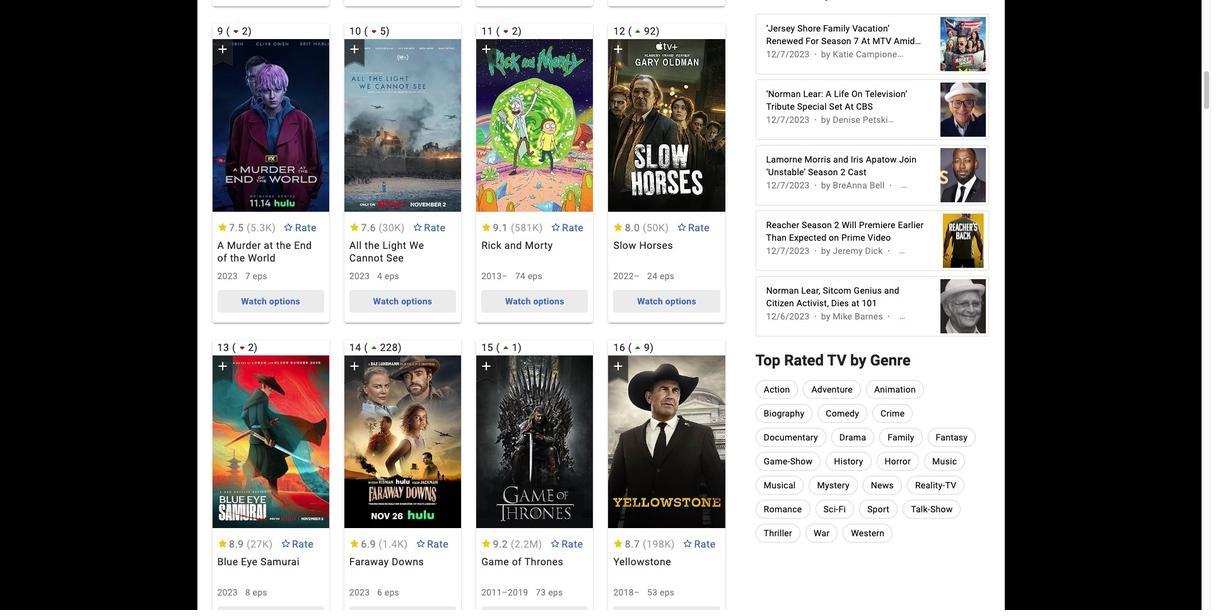 Task type: describe. For each thing, give the bounding box(es) containing it.
lear,
[[802, 286, 821, 296]]

1.4k
[[383, 539, 404, 551]]

lamorne morris and iris apatow join 'unstable' season 2 cast
[[767, 155, 917, 177]]

season inside lamorne morris and iris apatow join 'unstable' season 2 cast
[[808, 167, 838, 177]]

arrow drop up image
[[366, 341, 382, 356]]

musical
[[764, 481, 796, 491]]

star border inline image for all the light we cannot see
[[413, 223, 423, 232]]

mtv
[[873, 36, 892, 46]]

game of thrones
[[482, 557, 564, 569]]

moved up 9 in ranking element
[[631, 341, 650, 356]]

eps right 6
[[385, 588, 399, 598]]

12/7/2023 for 'unstable'
[[767, 181, 810, 191]]

'norman lear: a life on television' tribute special set at cbs
[[767, 89, 908, 112]]

) inside imdb rating: 7.6 'element'
[[401, 222, 405, 234]]

2 for 13 (
[[248, 342, 254, 354]]

moved down 5 in ranking element
[[366, 24, 386, 39]]

faraway downs image
[[344, 356, 461, 529]]

rate button for blue eye samurai
[[273, 534, 321, 557]]

moved down 2 in ranking element for 11 (
[[499, 24, 518, 39]]

war button
[[806, 524, 838, 543]]

by for by katie campione
[[821, 50, 831, 60]]

mystery
[[817, 481, 850, 491]]

tribute
[[767, 102, 795, 112]]

add image for 10
[[347, 42, 362, 57]]

9.1
[[493, 222, 508, 234]]

expected
[[789, 233, 827, 243]]

add image for 11
[[479, 42, 494, 57]]

rate for yellowstone
[[694, 539, 716, 551]]

drama button
[[832, 428, 875, 447]]

group containing 11
[[476, 24, 593, 323]]

( for 13
[[232, 342, 236, 354]]

24
[[647, 271, 658, 281]]

9 for 9 (
[[217, 25, 223, 37]]

15
[[482, 342, 493, 354]]

sci-
[[824, 505, 839, 515]]

ranking 11 element
[[476, 24, 593, 39]]

fi
[[839, 505, 846, 515]]

lamorne morris at an event for the 69th primetime emmy awards (2017) image
[[941, 142, 987, 209]]

documentary
[[764, 433, 818, 443]]

slow horses
[[614, 240, 673, 252]]

blue
[[217, 557, 238, 569]]

show for game-
[[790, 457, 813, 467]]

by for by mike barnes
[[821, 312, 831, 322]]

4 watch options button from the left
[[614, 290, 720, 313]]

) inside imdb rating: 8.7 element
[[671, 539, 675, 551]]

2.2m
[[515, 539, 539, 551]]

) inside imdb rating: 8.0 'element'
[[665, 222, 669, 234]]

group containing 10
[[344, 24, 461, 323]]

biography button
[[756, 404, 813, 423]]

imdb rating: 8.0 element
[[614, 221, 669, 236]]

group containing 16
[[609, 341, 725, 611]]

on
[[829, 233, 839, 243]]

star border inline image for 8.9 ( 27k )
[[281, 540, 291, 548]]

2022–
[[614, 271, 640, 281]]

1
[[512, 342, 518, 354]]

2 for 11 (
[[512, 25, 518, 37]]

eps right 24
[[660, 271, 675, 281]]

watch options button for light
[[349, 290, 456, 313]]

) inside ranking 10 element
[[386, 25, 390, 37]]

group containing 13
[[212, 341, 329, 611]]

rick and morty
[[482, 240, 553, 252]]

arrow drop down image for 5
[[366, 24, 382, 39]]

slow horses image
[[609, 39, 725, 212]]

( for 14
[[364, 342, 368, 354]]

12/7/2023 for than
[[767, 246, 810, 256]]

( for 7.6
[[379, 222, 383, 234]]

14
[[349, 342, 361, 354]]

7.6
[[361, 222, 376, 234]]

arrow drop up image for 9
[[631, 341, 646, 356]]

and inside norman lear, sitcom genius and citizen activist, dies at 101
[[885, 286, 900, 296]]

2023 for a murder at the end of the world
[[217, 271, 238, 281]]

53
[[647, 588, 658, 598]]

sitcom
[[823, 286, 852, 296]]

12/7/2023 for season
[[767, 50, 810, 60]]

11
[[482, 25, 493, 37]]

by jeremy dick
[[821, 246, 883, 256]]

) inside ranking 15 element
[[518, 342, 522, 354]]

music
[[933, 457, 957, 467]]

jersey shore family vacation (2018) image
[[941, 11, 987, 78]]

season inside 'jersey shore family vacation' renewed for season 7 at mtv amid strong series ratings
[[822, 36, 852, 46]]

rate for all the light we cannot see
[[424, 222, 446, 234]]

crime button
[[873, 404, 913, 423]]

watch options for at
[[241, 297, 300, 307]]

a murder at the end of the world
[[217, 240, 312, 264]]

0 horizontal spatial tv
[[827, 352, 847, 370]]

'jersey shore family vacation' renewed for season 7 at mtv amid strong series ratings
[[767, 23, 915, 59]]

television'
[[865, 89, 908, 99]]

on
[[852, 89, 863, 99]]

add image for 13
[[215, 359, 230, 374]]

katie
[[833, 50, 854, 60]]

star inline image for 8.7 ( 198k )
[[614, 540, 624, 548]]

( for 12
[[628, 25, 632, 37]]

watch for at
[[241, 297, 267, 307]]

thriller button
[[756, 524, 801, 543]]

options for at
[[269, 297, 300, 307]]

( for 15
[[496, 342, 500, 354]]

ranking 15 element
[[476, 341, 593, 356]]

9 for 9
[[644, 342, 650, 354]]

7 eps
[[245, 271, 267, 281]]

a inside 'norman lear: a life on television' tribute special set at cbs
[[826, 89, 832, 99]]

( for 7.5
[[247, 222, 251, 234]]

rate button for rick and morty
[[543, 217, 591, 240]]

earlier
[[898, 220, 924, 230]]

petski
[[863, 115, 888, 125]]

8.0 ( 50k )
[[625, 222, 669, 234]]

by katie campione
[[821, 50, 898, 60]]

star inline image for 7.5 ( 5.3k )
[[217, 223, 227, 232]]

iris
[[851, 155, 864, 165]]

) inside "imdb rating: 6.9" element
[[404, 539, 408, 551]]

by for by jeremy dick
[[821, 246, 831, 256]]

rate button for faraway downs
[[408, 534, 456, 557]]

star border inline image for faraway downs
[[416, 540, 426, 548]]

2023 for blue eye samurai
[[217, 588, 238, 598]]

faraway
[[349, 557, 389, 569]]

eps right 73
[[548, 588, 563, 598]]

action
[[764, 385, 790, 395]]

ranking 9 element
[[212, 24, 329, 39]]

2018– 53 eps
[[614, 588, 675, 598]]

2023 for all the light we cannot see
[[349, 271, 370, 281]]

12/6/2023
[[767, 312, 810, 322]]

dies
[[832, 299, 849, 309]]

rate button for all the light we cannot see
[[405, 217, 453, 240]]

74
[[515, 271, 526, 281]]

group containing 15
[[476, 341, 593, 611]]

7.5
[[229, 222, 244, 234]]

) inside ranking 12 element
[[656, 25, 660, 37]]

6
[[377, 588, 382, 598]]

rate button for yellowstone
[[675, 534, 724, 557]]

moved up 228 in ranking element
[[366, 341, 398, 356]]

) inside ranking 11 element
[[518, 25, 522, 37]]

a murder at the end of the world link
[[217, 240, 324, 265]]

talk-show button
[[903, 500, 961, 519]]

lamorne
[[767, 155, 803, 165]]

romance button
[[756, 500, 811, 519]]

( for 9
[[226, 25, 230, 37]]

light
[[383, 240, 407, 252]]

talk-
[[911, 505, 931, 515]]

imdb rating: 9.2 element
[[482, 538, 543, 553]]

downs
[[392, 557, 424, 569]]

( for 10
[[364, 25, 368, 37]]

biography
[[764, 409, 805, 419]]

star inline image for 9.1 ( 581k )
[[482, 223, 492, 232]]

add image for 9
[[215, 42, 230, 57]]

yellowstone image
[[609, 356, 725, 529]]

horses
[[639, 240, 673, 252]]

watch options for light
[[373, 297, 432, 307]]

imdb rating: 6.9 element
[[349, 538, 408, 553]]

1 horizontal spatial the
[[276, 240, 291, 252]]

shore
[[798, 23, 821, 34]]

adventure button
[[804, 380, 861, 399]]

western button
[[843, 524, 893, 543]]

imdb rating: 8.7 element
[[614, 538, 675, 553]]

blue eye samurai link
[[217, 557, 324, 582]]

16
[[614, 342, 626, 354]]

citizen
[[767, 299, 794, 309]]

season inside reacher season 2 will premiere earlier than expected on prime video
[[802, 220, 832, 230]]

apatow
[[866, 155, 897, 165]]

92
[[644, 25, 656, 37]]

moved down 2 in ranking element for 9 (
[[228, 24, 248, 39]]

yellowstone
[[614, 557, 671, 569]]

rate button for slow horses
[[669, 217, 718, 240]]

family inside 'jersey shore family vacation' renewed for season 7 at mtv amid strong series ratings
[[823, 23, 850, 34]]

4
[[377, 271, 382, 281]]

norman lear image
[[941, 76, 987, 144]]

6.9
[[361, 539, 376, 551]]

denise
[[833, 115, 861, 125]]

show for talk-
[[931, 505, 953, 515]]

end
[[294, 240, 312, 252]]

music button
[[924, 452, 966, 471]]

0 horizontal spatial the
[[230, 252, 245, 264]]

star inline image for 7.6 ( 30k )
[[349, 223, 360, 232]]

a murder at the end of the world image
[[212, 39, 329, 212]]

5.3k
[[251, 222, 272, 234]]

rate button for a murder at the end of the world
[[276, 217, 324, 240]]

eps down "world" at the top
[[253, 271, 267, 281]]

family button
[[880, 428, 923, 447]]

see
[[386, 252, 404, 264]]

than
[[767, 233, 787, 243]]

( for 9.1
[[511, 222, 515, 234]]

murder
[[227, 240, 261, 252]]

ranking 13 element
[[212, 341, 329, 356]]

ranking 16 element
[[609, 341, 725, 356]]



Task type: vqa. For each thing, say whether or not it's contained in the screenshot.
the Mystery
yes



Task type: locate. For each thing, give the bounding box(es) containing it.
2 watch options from the left
[[373, 297, 432, 307]]

3 12/7/2023 from the top
[[767, 181, 810, 191]]

1 watch from the left
[[241, 297, 267, 307]]

star border inline image up the 'morty'
[[551, 223, 561, 232]]

( for 8.9
[[247, 539, 251, 551]]

) up yellowstone link
[[671, 539, 675, 551]]

star inline image for 9.2 ( 2.2m )
[[482, 540, 492, 548]]

rate for slow horses
[[688, 222, 710, 234]]

star inline image
[[217, 223, 227, 232], [349, 223, 360, 232], [482, 223, 492, 232], [614, 223, 624, 232], [349, 540, 360, 548], [614, 540, 624, 548]]

by left mike
[[821, 312, 831, 322]]

7 up the by katie campione
[[854, 36, 859, 46]]

star inline image left the 8.7
[[614, 540, 624, 548]]

star border inline image for game of thrones
[[550, 540, 560, 548]]

eps right 74
[[528, 271, 543, 281]]

watch for light
[[373, 297, 399, 307]]

1 horizontal spatial family
[[888, 433, 915, 443]]

watch options button down 4 eps
[[349, 290, 456, 313]]

0 horizontal spatial at
[[845, 102, 854, 112]]

1 horizontal spatial at
[[852, 299, 860, 309]]

) inside "ranking 9" element
[[248, 25, 252, 37]]

at
[[264, 240, 273, 252], [852, 299, 860, 309]]

13
[[217, 342, 229, 354]]

rick and morty image
[[476, 39, 593, 212]]

1 horizontal spatial arrow drop down image
[[366, 24, 382, 39]]

1 horizontal spatial star inline image
[[482, 540, 492, 548]]

world
[[248, 252, 276, 264]]

3 options from the left
[[533, 297, 565, 307]]

tv
[[827, 352, 847, 370], [945, 481, 957, 491]]

alan ritchson in reacher (2022) image
[[941, 208, 987, 275]]

0 horizontal spatial at
[[264, 240, 273, 252]]

moved down 2 in ranking element for 13 (
[[234, 341, 254, 356]]

eps right 8
[[253, 588, 267, 598]]

0 vertical spatial 9
[[217, 25, 223, 37]]

rate button right 30k on the top left of the page
[[405, 217, 453, 240]]

thriller
[[764, 529, 792, 539]]

12/7/2023 for tribute
[[767, 115, 810, 125]]

set
[[829, 102, 843, 112]]

2 horizontal spatial add image
[[611, 42, 626, 57]]

2 for 9 (
[[242, 25, 248, 37]]

the up 'cannot'
[[365, 240, 380, 252]]

by for by breanna bell
[[821, 181, 831, 191]]

2 horizontal spatial and
[[885, 286, 900, 296]]

0 horizontal spatial family
[[823, 23, 850, 34]]

watch down 74
[[505, 297, 531, 307]]

animation
[[874, 385, 916, 395]]

2023 left 7 eps
[[217, 271, 238, 281]]

1 vertical spatial 7
[[245, 271, 250, 281]]

series
[[796, 49, 821, 59]]

watch options button for morty
[[482, 290, 588, 313]]

musical button
[[756, 476, 804, 495]]

( for 8.7
[[643, 539, 647, 551]]

tv inside button
[[945, 481, 957, 491]]

( inside ranking 12 element
[[628, 25, 632, 37]]

) right 12 (
[[656, 25, 660, 37]]

moved up 92 in ranking element
[[631, 24, 656, 39]]

12 (
[[614, 25, 632, 37]]

0 vertical spatial tv
[[827, 352, 847, 370]]

rate for game of thrones
[[562, 539, 583, 551]]

arrow drop up image right 15
[[499, 341, 514, 356]]

moved up 1 in ranking element
[[499, 341, 518, 356]]

by breanna bell
[[821, 181, 885, 191]]

2 left will
[[835, 220, 840, 230]]

2 add image from the left
[[479, 42, 494, 57]]

star inline image left the 9.2
[[482, 540, 492, 548]]

star inline image inside the imdb rating: 9.1 element
[[482, 223, 492, 232]]

( inside the imdb rating: 9.1 element
[[511, 222, 515, 234]]

0 horizontal spatial star inline image
[[217, 540, 227, 548]]

581k
[[515, 222, 539, 234]]

and inside lamorne morris and iris apatow join 'unstable' season 2 cast
[[834, 155, 849, 165]]

7 down "world" at the top
[[245, 271, 250, 281]]

tv down music button
[[945, 481, 957, 491]]

add image for 15
[[479, 359, 494, 374]]

) up a murder at the end of the world link
[[272, 222, 276, 234]]

12/7/2023 down 'unstable'
[[767, 181, 810, 191]]

( for 16
[[628, 342, 632, 354]]

) inside ranking 14 element
[[398, 342, 402, 354]]

star inline image
[[217, 540, 227, 548], [482, 540, 492, 548]]

star inline image inside imdb rating: 7.6 'element'
[[349, 223, 360, 232]]

star inline image inside "imdb rating: 6.9" element
[[349, 540, 360, 548]]

( for 8.0
[[643, 222, 647, 234]]

at inside norman lear, sitcom genius and citizen activist, dies at 101
[[852, 299, 860, 309]]

0 vertical spatial show
[[790, 457, 813, 467]]

3 watch options button from the left
[[482, 290, 588, 313]]

1 horizontal spatial show
[[931, 505, 953, 515]]

2 right 13 (
[[248, 342, 254, 354]]

special
[[797, 102, 827, 112]]

0 vertical spatial and
[[834, 155, 849, 165]]

2013– 74 eps
[[482, 271, 543, 281]]

) up samurai
[[269, 539, 273, 551]]

star border inline image up we
[[413, 223, 423, 232]]

options down 2013– 74 eps
[[533, 297, 565, 307]]

show down reality-tv button
[[931, 505, 953, 515]]

8.7
[[625, 539, 640, 551]]

2 options from the left
[[401, 297, 432, 307]]

0 horizontal spatial and
[[505, 240, 522, 252]]

2 watch from the left
[[373, 297, 399, 307]]

198k
[[647, 539, 671, 551]]

2 inside "ranking 9" element
[[242, 25, 248, 37]]

0 vertical spatial at
[[264, 240, 273, 252]]

game of thrones image
[[476, 356, 593, 529]]

4 options from the left
[[666, 297, 697, 307]]

show inside button
[[931, 505, 953, 515]]

0 horizontal spatial arrow drop down image
[[228, 24, 244, 39]]

group containing 9
[[212, 24, 329, 323]]

watch options down 24
[[637, 297, 697, 307]]

( inside ranking 16 element
[[628, 342, 632, 354]]

for
[[806, 36, 819, 46]]

1 horizontal spatial arrow drop down image
[[499, 24, 514, 39]]

1 vertical spatial a
[[217, 240, 224, 252]]

arrow drop up image right 12
[[631, 24, 646, 39]]

1 vertical spatial arrow drop down image
[[234, 341, 250, 356]]

) up light
[[401, 222, 405, 234]]

add image down 13
[[215, 359, 230, 374]]

( inside imdb rating: 9.2 'element'
[[511, 539, 515, 551]]

2023
[[217, 271, 238, 281], [349, 271, 370, 281], [217, 588, 238, 598], [349, 588, 370, 598]]

all the light we cannot see
[[349, 240, 424, 264]]

arrow drop down image right 10
[[366, 24, 382, 39]]

family inside button
[[888, 433, 915, 443]]

2022– 24 eps
[[614, 271, 675, 281]]

all the light we cannot see image
[[344, 39, 461, 212]]

star border inline image for 8.0 ( 50k )
[[677, 223, 687, 232]]

group
[[212, 0, 329, 6], [344, 0, 461, 6], [476, 0, 593, 6], [609, 0, 725, 6], [212, 24, 329, 323], [344, 24, 461, 323], [476, 24, 593, 323], [609, 24, 725, 323], [212, 39, 329, 212], [344, 39, 461, 212], [476, 39, 593, 212], [609, 39, 725, 212], [212, 341, 329, 611], [344, 341, 461, 611], [476, 341, 593, 611], [609, 341, 725, 611], [212, 356, 329, 529], [344, 356, 461, 529], [476, 356, 593, 529], [609, 356, 725, 529]]

) right 9 (
[[248, 25, 252, 37]]

add image down "14"
[[347, 359, 362, 374]]

history
[[834, 457, 864, 467]]

1 star inline image from the left
[[217, 540, 227, 548]]

watch options button down 7 eps
[[217, 290, 324, 313]]

2 arrow drop down image from the left
[[499, 24, 514, 39]]

0 vertical spatial family
[[823, 23, 850, 34]]

watch for morty
[[505, 297, 531, 307]]

will
[[842, 220, 857, 230]]

and right genius
[[885, 286, 900, 296]]

arrow drop down image
[[228, 24, 244, 39], [499, 24, 514, 39]]

( inside imdb rating: 8.0 'element'
[[643, 222, 647, 234]]

lear:
[[803, 89, 824, 99]]

rate for rick and morty
[[562, 222, 584, 234]]

add image for 14
[[347, 359, 362, 374]]

0 vertical spatial of
[[217, 252, 227, 264]]

1 horizontal spatial tv
[[945, 481, 957, 491]]

norman lear, sitcom genius and citizen activist, dies at 101
[[767, 286, 900, 309]]

2 vertical spatial season
[[802, 220, 832, 230]]

rate for blue eye samurai
[[292, 539, 314, 551]]

moved down 2 in ranking element
[[228, 24, 248, 39], [499, 24, 518, 39], [234, 341, 254, 356]]

2 horizontal spatial the
[[365, 240, 380, 252]]

imdb rating: 7.6 element
[[349, 221, 405, 236]]

the inside all the light we cannot see
[[365, 240, 380, 252]]

2 inside lamorne morris and iris apatow join 'unstable' season 2 cast
[[841, 167, 846, 177]]

1 horizontal spatial 9
[[644, 342, 650, 354]]

war
[[814, 529, 830, 539]]

star inline image inside imdb rating: 8.7 element
[[614, 540, 624, 548]]

arrow drop up image for 92
[[631, 24, 646, 39]]

star border inline image up the thrones
[[550, 540, 560, 548]]

news
[[871, 481, 894, 491]]

1 vertical spatial and
[[505, 240, 522, 252]]

add image down 11
[[479, 42, 494, 57]]

( inside imdb rating: 7.6 'element'
[[379, 222, 383, 234]]

ranking 14 element
[[344, 341, 461, 356]]

7 inside 'jersey shore family vacation' renewed for season 7 at mtv amid strong series ratings
[[854, 36, 859, 46]]

( inside imdb rating: 7.5 element
[[247, 222, 251, 234]]

2 star inline image from the left
[[482, 540, 492, 548]]

( inside "ranking 13" element
[[232, 342, 236, 354]]

30k
[[383, 222, 401, 234]]

12/7/2023 down than
[[767, 246, 810, 256]]

( inside "imdb rating: 6.9" element
[[379, 539, 383, 551]]

season up 'ratings'
[[822, 36, 852, 46]]

eps right 53
[[660, 588, 675, 598]]

image image
[[941, 273, 987, 340]]

options for morty
[[533, 297, 565, 307]]

eye
[[241, 557, 258, 569]]

at up by mike barnes
[[852, 299, 860, 309]]

arrow drop up image for 1
[[499, 341, 514, 356]]

show inside button
[[790, 457, 813, 467]]

and down the imdb rating: 9.1 element
[[505, 240, 522, 252]]

options for light
[[401, 297, 432, 307]]

73
[[536, 588, 546, 598]]

1 horizontal spatial add image
[[479, 42, 494, 57]]

watch options down 4 eps
[[373, 297, 432, 307]]

rate button right the 5.3k
[[276, 217, 324, 240]]

add image for 12
[[611, 42, 626, 57]]

1 vertical spatial season
[[808, 167, 838, 177]]

1 vertical spatial at
[[845, 102, 854, 112]]

2018–
[[614, 588, 640, 598]]

0 vertical spatial a
[[826, 89, 832, 99]]

( inside imdb rating: 8.7 element
[[643, 539, 647, 551]]

star border inline image
[[413, 223, 423, 232], [551, 223, 561, 232], [416, 540, 426, 548], [550, 540, 560, 548]]

bell
[[870, 181, 885, 191]]

) up horses
[[665, 222, 669, 234]]

arrow drop down image for 11 (
[[499, 24, 514, 39]]

star inline image inside imdb rating: 9.2 'element'
[[482, 540, 492, 548]]

1 watch options button from the left
[[217, 290, 324, 313]]

faraway downs
[[349, 557, 424, 569]]

2
[[242, 25, 248, 37], [512, 25, 518, 37], [841, 167, 846, 177], [835, 220, 840, 230], [248, 342, 254, 354]]

at inside a murder at the end of the world
[[264, 240, 273, 252]]

) right 11 (
[[518, 25, 522, 37]]

8.0
[[625, 222, 640, 234]]

family up horror button
[[888, 433, 915, 443]]

2 12/7/2023 from the top
[[767, 115, 810, 125]]

12/7/2023 down 'renewed'
[[767, 50, 810, 60]]

ranking 12 element
[[609, 24, 725, 39]]

( inside imdb rating: 8.9 element
[[247, 539, 251, 551]]

1 horizontal spatial of
[[512, 557, 522, 569]]

1 horizontal spatial a
[[826, 89, 832, 99]]

0 vertical spatial season
[[822, 36, 852, 46]]

arrow drop up image
[[631, 24, 646, 39], [499, 341, 514, 356], [631, 341, 646, 356]]

12
[[614, 25, 626, 37]]

2011–2019
[[482, 588, 528, 598]]

( for 6.9
[[379, 539, 383, 551]]

game-
[[764, 457, 790, 467]]

1 vertical spatial family
[[888, 433, 915, 443]]

show
[[790, 457, 813, 467], [931, 505, 953, 515]]

add image down 15
[[479, 359, 494, 374]]

fantasy button
[[928, 428, 976, 447]]

1 options from the left
[[269, 297, 300, 307]]

1 horizontal spatial at
[[862, 36, 870, 46]]

( inside "ranking 9" element
[[226, 25, 230, 37]]

at right set
[[845, 102, 854, 112]]

add image down 9 (
[[215, 42, 230, 57]]

( for 9.2
[[511, 539, 515, 551]]

( inside ranking 15 element
[[496, 342, 500, 354]]

rate button right 2.2m
[[543, 534, 591, 557]]

comedy
[[826, 409, 859, 419]]

0 horizontal spatial a
[[217, 240, 224, 252]]

at inside 'jersey shore family vacation' renewed for season 7 at mtv amid strong series ratings
[[862, 36, 870, 46]]

4 12/7/2023 from the top
[[767, 246, 810, 256]]

4 watch options from the left
[[637, 297, 697, 307]]

watch options button
[[217, 290, 324, 313], [349, 290, 456, 313], [482, 290, 588, 313], [614, 290, 720, 313]]

rate
[[295, 222, 317, 234], [424, 222, 446, 234], [562, 222, 584, 234], [688, 222, 710, 234], [292, 539, 314, 551], [427, 539, 449, 551], [562, 539, 583, 551], [694, 539, 716, 551]]

3 add image from the left
[[611, 42, 626, 57]]

add image for 16
[[611, 359, 626, 374]]

family up 'ratings'
[[823, 23, 850, 34]]

2023 down 'cannot'
[[349, 271, 370, 281]]

1 watch options from the left
[[241, 297, 300, 307]]

star inline image inside imdb rating: 8.0 'element'
[[614, 223, 624, 232]]

( inside ranking 14 element
[[364, 342, 368, 354]]

activist,
[[797, 299, 829, 309]]

season down morris
[[808, 167, 838, 177]]

imdb rating: 9.1 element
[[482, 221, 543, 236]]

star border inline image right 198k
[[683, 540, 693, 548]]

2 watch options button from the left
[[349, 290, 456, 313]]

10
[[349, 25, 361, 37]]

season
[[822, 36, 852, 46], [808, 167, 838, 177], [802, 220, 832, 230]]

by for by denise petski
[[821, 115, 831, 125]]

add image down 10
[[347, 42, 362, 57]]

at up "world" at the top
[[264, 240, 273, 252]]

show down documentary button
[[790, 457, 813, 467]]

star inline image for 8.9 ( 27k )
[[217, 540, 227, 548]]

arrow drop down image for 2
[[234, 341, 250, 356]]

7
[[854, 36, 859, 46], [245, 271, 250, 281]]

1 arrow drop down image from the left
[[228, 24, 244, 39]]

1 add image from the left
[[215, 42, 230, 57]]

star border inline image for 7.5 ( 5.3k )
[[283, 223, 294, 232]]

rate up we
[[424, 222, 446, 234]]

horror
[[885, 457, 911, 467]]

'unstable'
[[767, 167, 806, 177]]

1 vertical spatial of
[[512, 557, 522, 569]]

the left end
[[276, 240, 291, 252]]

imdb rating: 8.9 element
[[217, 538, 273, 553]]

) right arrow drop up icon
[[398, 342, 402, 354]]

star inline image left 8.0
[[614, 223, 624, 232]]

2 left cast
[[841, 167, 846, 177]]

watch
[[241, 297, 267, 307], [373, 297, 399, 307], [505, 297, 531, 307], [637, 297, 663, 307]]

group containing 14
[[344, 341, 461, 611]]

yellowstone link
[[614, 557, 720, 582]]

sport
[[868, 505, 890, 515]]

2 vertical spatial and
[[885, 286, 900, 296]]

reacher
[[767, 220, 800, 230]]

group containing 12
[[609, 24, 725, 323]]

0 horizontal spatial 7
[[245, 271, 250, 281]]

cannot
[[349, 252, 384, 264]]

rate up samurai
[[292, 539, 314, 551]]

watch down 4 eps
[[373, 297, 399, 307]]

jeremy
[[833, 246, 863, 256]]

) right 15 (
[[518, 342, 522, 354]]

12/7/2023
[[767, 50, 810, 60], [767, 115, 810, 125], [767, 181, 810, 191], [767, 246, 810, 256]]

of inside a murder at the end of the world
[[217, 252, 227, 264]]

3 watch options from the left
[[505, 297, 565, 307]]

8.9
[[229, 539, 244, 551]]

star inline image for 6.9 ( 1.4k )
[[349, 540, 360, 548]]

by
[[821, 50, 831, 60], [821, 115, 831, 125], [821, 181, 831, 191], [821, 246, 831, 256], [821, 312, 831, 322], [851, 352, 867, 370]]

star inline image left 8.9
[[217, 540, 227, 548]]

( for 11
[[496, 25, 500, 37]]

rate up faraway downs link
[[427, 539, 449, 551]]

101
[[862, 299, 877, 309]]

1 vertical spatial show
[[931, 505, 953, 515]]

) up the 'morty'
[[539, 222, 543, 234]]

1 12/7/2023 from the top
[[767, 50, 810, 60]]

by left the breanna
[[821, 181, 831, 191]]

star border inline image right the 5.3k
[[283, 223, 294, 232]]

reacher season 2 will premiere earlier than expected on prime video
[[767, 220, 924, 243]]

) inside imdb rating: 8.9 element
[[269, 539, 273, 551]]

) up the thrones
[[539, 539, 543, 551]]

( inside ranking 11 element
[[496, 25, 500, 37]]

star inline image inside imdb rating: 8.9 element
[[217, 540, 227, 548]]

8.7 ( 198k )
[[625, 539, 675, 551]]

star inline image for 8.0 ( 50k )
[[614, 223, 624, 232]]

'norman
[[767, 89, 801, 99]]

watch options
[[241, 297, 300, 307], [373, 297, 432, 307], [505, 297, 565, 307], [637, 297, 697, 307]]

0 horizontal spatial 9
[[217, 25, 223, 37]]

the down 'murder'
[[230, 252, 245, 264]]

2 inside reacher season 2 will premiere earlier than expected on prime video
[[835, 220, 840, 230]]

0 horizontal spatial add image
[[215, 42, 230, 57]]

) inside "ranking 13" element
[[254, 342, 258, 354]]

and left the iris
[[834, 155, 849, 165]]

rate button right 581k
[[543, 217, 591, 240]]

rate button right 50k
[[669, 217, 718, 240]]

15 (
[[482, 342, 500, 354]]

blue eye samurai image
[[212, 356, 329, 529]]

star inline image left 7.5
[[217, 223, 227, 232]]

rick
[[482, 240, 502, 252]]

action button
[[756, 380, 798, 399]]

star border inline image
[[283, 223, 294, 232], [677, 223, 687, 232], [281, 540, 291, 548], [683, 540, 693, 548]]

6 eps
[[377, 588, 399, 598]]

) inside the imdb rating: 9.1 element
[[539, 222, 543, 234]]

star inline image left 7.6
[[349, 223, 360, 232]]

of inside game of thrones 'link'
[[512, 557, 522, 569]]

star border inline image up samurai
[[281, 540, 291, 548]]

9 inside ranking 16 element
[[644, 342, 650, 354]]

arrow drop down image for 9 (
[[228, 24, 244, 39]]

all
[[349, 240, 362, 252]]

6.9 ( 1.4k )
[[361, 539, 408, 551]]

a inside a murder at the end of the world
[[217, 240, 224, 252]]

) inside imdb rating: 7.5 element
[[272, 222, 276, 234]]

2 inside "ranking 13" element
[[248, 342, 254, 354]]

add image down 12
[[611, 42, 626, 57]]

star border inline image for 8.7 ( 198k )
[[683, 540, 693, 548]]

27k
[[251, 539, 269, 551]]

0 horizontal spatial of
[[217, 252, 227, 264]]

news button
[[863, 476, 902, 495]]

1 horizontal spatial 7
[[854, 36, 859, 46]]

2023 left 6
[[349, 588, 370, 598]]

star border inline image for rick and morty
[[551, 223, 561, 232]]

watch options for morty
[[505, 297, 565, 307]]

comedy button
[[818, 404, 868, 423]]

star inline image inside imdb rating: 7.5 element
[[217, 223, 227, 232]]

watch options button for at
[[217, 290, 324, 313]]

of down 9.2 ( 2.2m )
[[512, 557, 522, 569]]

cbs
[[856, 102, 873, 112]]

228
[[380, 342, 398, 354]]

4 watch from the left
[[637, 297, 663, 307]]

options up "ranking 13" element on the bottom
[[269, 297, 300, 307]]

by mike barnes
[[821, 312, 883, 322]]

add image
[[215, 42, 230, 57], [479, 42, 494, 57], [611, 42, 626, 57]]

0 vertical spatial arrow drop down image
[[366, 24, 382, 39]]

at inside 'norman lear: a life on television' tribute special set at cbs
[[845, 102, 854, 112]]

ranking 10 element
[[344, 24, 461, 39]]

watch options down 74
[[505, 297, 565, 307]]

star border inline image right 50k
[[677, 223, 687, 232]]

0 horizontal spatial arrow drop down image
[[234, 341, 250, 356]]

2 right 9 (
[[242, 25, 248, 37]]

star inline image left "6.9"
[[349, 540, 360, 548]]

rate up end
[[295, 222, 317, 234]]

0 vertical spatial 7
[[854, 36, 859, 46]]

0 vertical spatial at
[[862, 36, 870, 46]]

watch down 7 eps
[[241, 297, 267, 307]]

slow
[[614, 240, 637, 252]]

2023 left 8
[[217, 588, 238, 598]]

0 horizontal spatial show
[[790, 457, 813, 467]]

watch options button down 74
[[482, 290, 588, 313]]

1 vertical spatial tv
[[945, 481, 957, 491]]

1 vertical spatial at
[[852, 299, 860, 309]]

1 horizontal spatial and
[[834, 155, 849, 165]]

) inside imdb rating: 9.2 'element'
[[539, 539, 543, 551]]

rate button for game of thrones
[[543, 534, 591, 557]]

3 watch from the left
[[505, 297, 531, 307]]

11 (
[[482, 25, 500, 37]]

rate up the thrones
[[562, 539, 583, 551]]

by down the on
[[821, 246, 831, 256]]

12/7/2023 down tribute on the right
[[767, 115, 810, 125]]

( inside ranking 10 element
[[364, 25, 368, 37]]

rate for a murder at the end of the world
[[295, 222, 317, 234]]

1 vertical spatial 9
[[644, 342, 650, 354]]

7.6 ( 30k )
[[361, 222, 405, 234]]

) inside ranking 16 element
[[650, 342, 654, 354]]

arrow drop down image
[[366, 24, 382, 39], [234, 341, 250, 356]]

) up downs in the bottom left of the page
[[404, 539, 408, 551]]

eps right 4
[[385, 271, 399, 281]]

2023 for faraway downs
[[349, 588, 370, 598]]

add image
[[347, 42, 362, 57], [215, 359, 230, 374], [347, 359, 362, 374], [479, 359, 494, 374], [611, 359, 626, 374]]

prime
[[842, 233, 866, 243]]

cast
[[848, 167, 867, 177]]

by left genre
[[851, 352, 867, 370]]

thrones
[[525, 557, 564, 569]]

imdb rating: 7.5 element
[[217, 221, 276, 236]]

rate for faraway downs
[[427, 539, 449, 551]]

rate up yellowstone link
[[694, 539, 716, 551]]

top rated tv by genre
[[756, 352, 911, 370]]

2 inside ranking 11 element
[[512, 25, 518, 37]]



